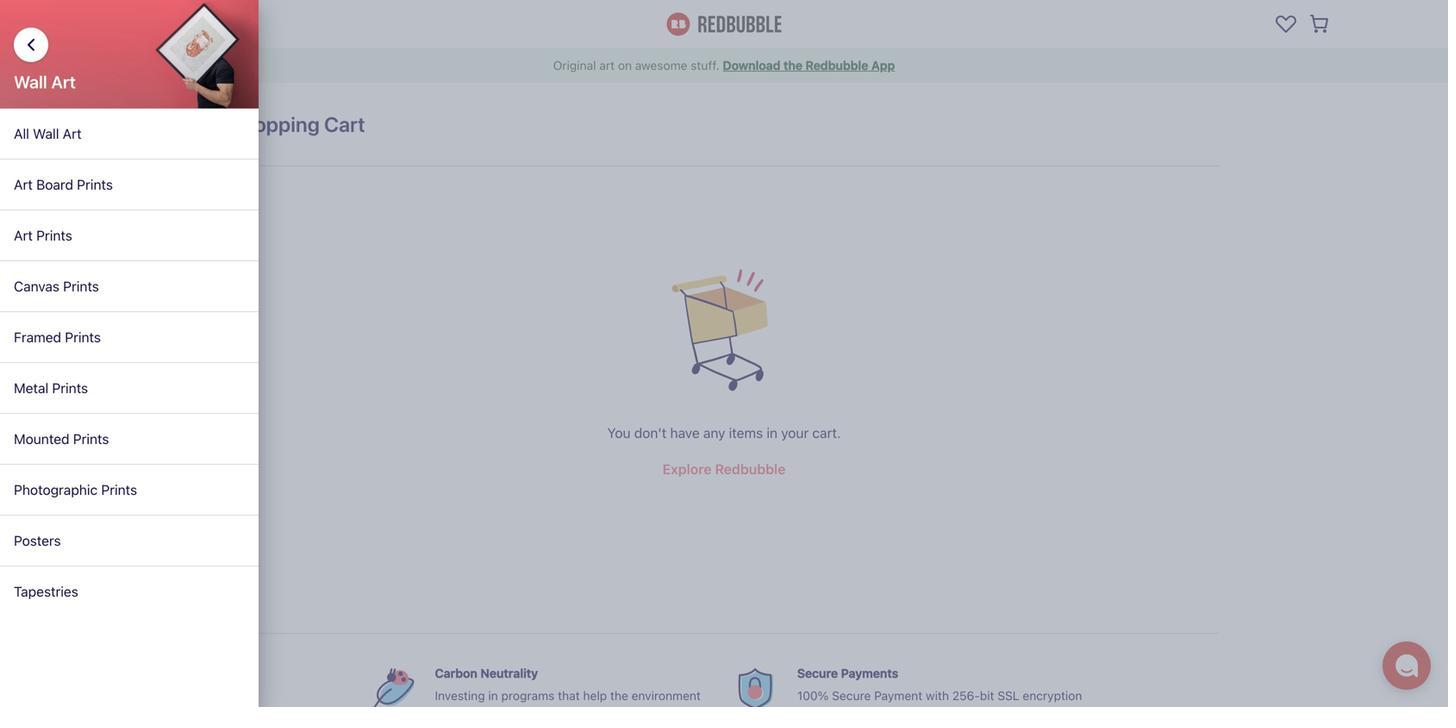 Task type: locate. For each thing, give the bounding box(es) containing it.
wall right the all
[[33, 125, 59, 142]]

prints
[[77, 176, 113, 193], [36, 227, 72, 244], [63, 278, 99, 294], [65, 329, 101, 345], [52, 380, 88, 396], [73, 431, 109, 447], [101, 482, 137, 498]]

art board prints link
[[0, 160, 259, 210]]

with
[[926, 689, 949, 703]]

empty cart image
[[664, 255, 785, 408]]

prints right mounted
[[73, 431, 109, 447]]

the right download
[[784, 58, 803, 72]]

secure payments image
[[736, 668, 777, 707]]

art
[[600, 58, 615, 72]]

trust signals element
[[229, 648, 1219, 707]]

1 horizontal spatial in
[[767, 425, 778, 441]]

your
[[782, 425, 809, 441]]

download the redbubble app link
[[723, 58, 895, 72]]

prints down mounted prints link
[[101, 482, 137, 498]]

art prints
[[14, 227, 72, 244]]

on
[[618, 58, 632, 72]]

don't
[[634, 425, 667, 441]]

in left your at the bottom right
[[767, 425, 778, 441]]

explore redbubble link
[[663, 458, 786, 480]]

secure down payments
[[832, 689, 871, 703]]

photographic prints link
[[0, 465, 259, 516]]

redbubble left app
[[806, 58, 869, 72]]

1 horizontal spatial the
[[784, 58, 803, 72]]

canvas
[[14, 278, 59, 294]]

have
[[671, 425, 700, 441]]

256-
[[953, 689, 980, 703]]

prints down the board
[[36, 227, 72, 244]]

0 vertical spatial in
[[767, 425, 778, 441]]

prints right canvas in the top of the page
[[63, 278, 99, 294]]

open chat image
[[1395, 654, 1419, 678]]

1 vertical spatial the
[[611, 689, 629, 703]]

posters link
[[0, 516, 259, 567]]

in inside carbon neutrality investing in programs that help the environment
[[488, 689, 498, 703]]

original art on awesome stuff. download the redbubble app
[[553, 58, 895, 72]]

0 horizontal spatial the
[[611, 689, 629, 703]]

in
[[767, 425, 778, 441], [488, 689, 498, 703]]

the
[[784, 58, 803, 72], [611, 689, 629, 703]]

art left the board
[[14, 176, 33, 193]]

framed
[[14, 329, 61, 345]]

prints for mounted
[[73, 431, 109, 447]]

redbubble down items on the bottom
[[715, 461, 786, 477]]

stuff.
[[691, 58, 720, 72]]

0 horizontal spatial redbubble
[[715, 461, 786, 477]]

all wall art
[[14, 125, 82, 142]]

1 vertical spatial wall
[[33, 125, 59, 142]]

1 vertical spatial secure
[[832, 689, 871, 703]]

in down neutrality
[[488, 689, 498, 703]]

redbubble
[[806, 58, 869, 72], [715, 461, 786, 477]]

prints right framed
[[65, 329, 101, 345]]

tapestries
[[14, 583, 78, 600]]

programs
[[502, 689, 555, 703]]

prints right metal
[[52, 380, 88, 396]]

payments
[[841, 666, 899, 680]]

products dialog
[[0, 0, 1449, 707]]

art
[[51, 72, 76, 92], [63, 125, 82, 142], [14, 176, 33, 193], [14, 227, 33, 244]]

secure up 100%
[[798, 666, 838, 680]]

1 vertical spatial in
[[488, 689, 498, 703]]

items
[[729, 425, 763, 441]]

environment
[[632, 689, 701, 703]]

canvas prints
[[14, 278, 99, 294]]

wall
[[14, 72, 47, 92], [33, 125, 59, 142]]

0 vertical spatial wall
[[14, 72, 47, 92]]

neutrality
[[481, 666, 538, 680]]

the right help
[[611, 689, 629, 703]]

photographic prints
[[14, 482, 137, 498]]

wall up the all
[[14, 72, 47, 92]]

explore redbubble
[[663, 461, 786, 477]]

1 horizontal spatial redbubble
[[806, 58, 869, 72]]

secure
[[798, 666, 838, 680], [832, 689, 871, 703]]

prints right the board
[[77, 176, 113, 193]]

0 horizontal spatial in
[[488, 689, 498, 703]]

framed prints link
[[0, 312, 259, 363]]

any
[[704, 425, 726, 441]]

art board prints
[[14, 176, 113, 193]]

tapestries link
[[0, 567, 259, 617]]

art prints link
[[0, 210, 259, 261]]

mounted
[[14, 431, 69, 447]]

explore
[[663, 461, 712, 477]]



Task type: vqa. For each thing, say whether or not it's contained in the screenshot.
Prints corresponding to Art
yes



Task type: describe. For each thing, give the bounding box(es) containing it.
you
[[608, 425, 631, 441]]

prints for photographic
[[101, 482, 137, 498]]

0 vertical spatial secure
[[798, 666, 838, 680]]

mounted prints
[[14, 431, 109, 447]]

metal
[[14, 380, 49, 396]]

art up canvas in the top of the page
[[14, 227, 33, 244]]

original
[[553, 58, 596, 72]]

framed prints
[[14, 329, 101, 345]]

encryption
[[1023, 689, 1083, 703]]

download
[[723, 58, 781, 72]]

art up all wall art
[[51, 72, 76, 92]]

posters
[[14, 533, 61, 549]]

0 vertical spatial redbubble
[[806, 58, 869, 72]]

prints for art
[[36, 227, 72, 244]]

mounted prints link
[[0, 414, 259, 465]]

shopping cart
[[229, 112, 365, 136]]

0 vertical spatial the
[[784, 58, 803, 72]]

1 vertical spatial redbubble
[[715, 461, 786, 477]]

carbon
[[435, 666, 478, 680]]

wall inside all wall art link
[[33, 125, 59, 142]]

ssl
[[998, 689, 1020, 703]]

shopping
[[229, 112, 320, 136]]

prints for metal
[[52, 380, 88, 396]]

payment
[[875, 689, 923, 703]]

app
[[872, 58, 895, 72]]

prints for framed
[[65, 329, 101, 345]]

all
[[14, 125, 29, 142]]

prints for canvas
[[63, 278, 99, 294]]

secure payments element
[[729, 661, 1083, 707]]

metal prints
[[14, 380, 88, 396]]

board
[[36, 176, 73, 193]]

secure payments 100% secure payment with 256-bit ssl encryption
[[798, 666, 1083, 703]]

the inside carbon neutrality investing in programs that help the environment
[[611, 689, 629, 703]]

carbon neutrality element
[[366, 661, 701, 707]]

carbon neutrality investing in programs that help the environment
[[435, 666, 701, 703]]

cart
[[324, 112, 365, 136]]

awesome
[[635, 58, 688, 72]]

you don't have any items in your cart.
[[608, 425, 841, 441]]

redbubble logo image
[[667, 13, 782, 36]]

100%
[[798, 689, 829, 703]]

help
[[583, 689, 607, 703]]

art right the all
[[63, 125, 82, 142]]

all wall art link
[[0, 109, 259, 160]]

photographic
[[14, 482, 98, 498]]

wall art
[[14, 72, 76, 92]]

metal prints link
[[0, 363, 259, 414]]

that
[[558, 689, 580, 703]]

canvas prints link
[[0, 261, 259, 312]]

carbon neutrality image
[[373, 668, 414, 707]]

bit
[[980, 689, 995, 703]]

cart.
[[813, 425, 841, 441]]

investing
[[435, 689, 485, 703]]



